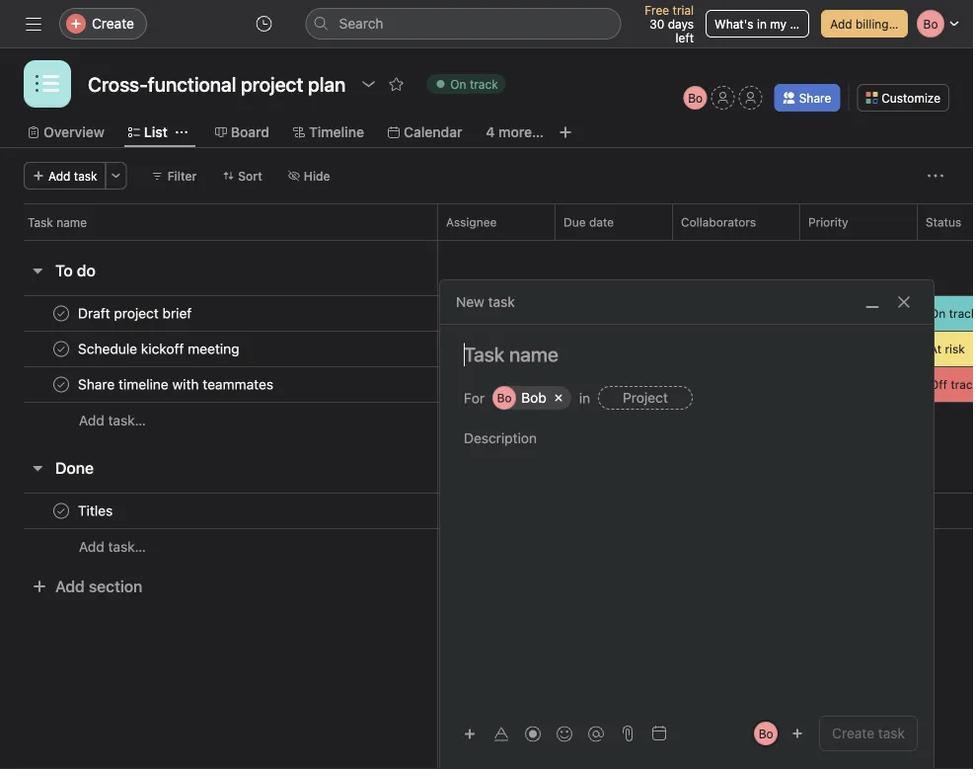 Task type: vqa. For each thing, say whether or not it's contained in the screenshot.
bottommost Bo button
yes



Task type: describe. For each thing, give the bounding box(es) containing it.
0 horizontal spatial in
[[579, 390, 591, 406]]

add tab image
[[558, 124, 574, 140]]

bob inside dialog
[[522, 390, 547, 406]]

free trial 30 days left
[[645, 3, 694, 44]]

priority field for draft project brief cell
[[800, 295, 918, 332]]

formatting image
[[494, 726, 510, 742]]

timeline
[[309, 124, 364, 140]]

task name
[[28, 215, 87, 229]]

list image
[[36, 72, 59, 96]]

bob for on track
[[474, 307, 496, 320]]

bob for at risk
[[474, 342, 496, 356]]

add to starred image
[[388, 76, 404, 92]]

0 horizontal spatial more actions image
[[110, 170, 122, 182]]

on inside dropdown button
[[451, 77, 467, 91]]

priority field for titles cell
[[800, 493, 918, 529]]

show options image
[[361, 76, 377, 92]]

completed checkbox for the schedule kickoff meeting 'text box'
[[49, 337, 73, 361]]

create task
[[833, 725, 906, 742]]

overview
[[43, 124, 105, 140]]

26
[[587, 378, 602, 392]]

add task… inside header done tree grid
[[79, 539, 146, 555]]

on track inside dropdown button
[[451, 77, 498, 91]]

name
[[56, 215, 87, 229]]

add task… button inside header done tree grid
[[79, 536, 146, 558]]

my
[[771, 17, 787, 31]]

list link
[[128, 121, 168, 143]]

add inside header done tree grid
[[79, 539, 104, 555]]

add or remove collaborators from this task image
[[792, 728, 804, 740]]

25
[[587, 342, 602, 356]]

board
[[231, 124, 270, 140]]

completed image inside the schedule kickoff meeting cell
[[49, 337, 73, 361]]

status
[[926, 215, 962, 229]]

header done tree grid
[[0, 493, 974, 565]]

sort button
[[214, 162, 271, 190]]

minimize image
[[865, 294, 881, 310]]

section
[[89, 577, 143, 596]]

to do button
[[55, 253, 96, 288]]

collaborators
[[681, 215, 757, 229]]

— row
[[0, 493, 974, 529]]

done
[[55, 459, 94, 477]]

oct 26 – 30
[[564, 378, 631, 392]]

Share timeline with teammates text field
[[74, 375, 280, 395]]

off
[[930, 378, 948, 392]]

–
[[605, 378, 612, 392]]

—
[[930, 505, 939, 516]]

create task button
[[820, 716, 918, 752]]

oct for oct 25
[[564, 342, 584, 356]]

track for on track popup button
[[950, 307, 974, 320]]

row containing task name
[[0, 203, 974, 240]]

list
[[144, 124, 168, 140]]

add task
[[48, 169, 97, 183]]

add section
[[55, 577, 143, 596]]

close image
[[897, 294, 912, 310]]

board link
[[215, 121, 270, 143]]

row containing oct 26
[[0, 365, 974, 404]]

30 inside free trial 30 days left
[[650, 17, 665, 31]]

share
[[800, 91, 832, 105]]

search button
[[306, 8, 622, 40]]

at risk button
[[918, 332, 974, 366]]

add billing info button
[[822, 10, 914, 38]]

assignee
[[446, 215, 497, 229]]

at mention image
[[589, 726, 604, 742]]

1 horizontal spatial more actions image
[[928, 168, 944, 184]]

track inside dropdown button
[[470, 77, 498, 91]]

overview link
[[28, 121, 105, 143]]

4 more…
[[486, 124, 544, 140]]

priority field for schedule kickoff meeting cell
[[800, 331, 918, 367]]

what's
[[715, 17, 754, 31]]

task for create task
[[879, 725, 906, 742]]

hide
[[304, 169, 330, 183]]

priority
[[809, 215, 849, 229]]

on track inside popup button
[[930, 307, 974, 320]]

oct for oct 26 – 30
[[564, 378, 584, 392]]

completed checkbox for share timeline with teammates text box
[[49, 373, 73, 396]]

schedule kickoff meeting cell
[[0, 331, 438, 367]]

in inside button
[[757, 17, 767, 31]]

to
[[55, 261, 73, 280]]

date
[[589, 215, 614, 229]]

tab actions image
[[176, 126, 187, 138]]

sort
[[238, 169, 263, 183]]

do
[[77, 261, 96, 280]]

completed image for —
[[49, 499, 73, 523]]

create button
[[59, 8, 147, 40]]

on inside popup button
[[930, 307, 946, 320]]

dialog containing new task
[[440, 280, 934, 769]]

4 more… button
[[486, 121, 544, 143]]



Task type: locate. For each thing, give the bounding box(es) containing it.
in
[[757, 17, 767, 31], [579, 390, 591, 406]]

free
[[645, 3, 670, 17]]

0 vertical spatial on
[[451, 77, 467, 91]]

2 completed image from the top
[[49, 373, 73, 396]]

track right off
[[951, 378, 974, 392]]

what's in my trial? button
[[706, 10, 818, 38]]

create
[[92, 15, 134, 32], [833, 725, 875, 742]]

trial?
[[790, 17, 818, 31]]

calendar link
[[388, 121, 463, 143]]

in left –
[[579, 390, 591, 406]]

0 vertical spatial task
[[74, 169, 97, 183]]

completed image inside the titles 'cell'
[[49, 499, 73, 523]]

add inside the add section button
[[55, 577, 85, 596]]

billing
[[856, 17, 889, 31]]

bo button left add or remove collaborators from this task icon at the right bottom of the page
[[753, 720, 780, 748]]

customize
[[882, 91, 941, 105]]

collapse task list for this section image
[[30, 263, 45, 278], [30, 460, 45, 476]]

cell
[[555, 493, 673, 529], [673, 493, 801, 529]]

add task… button
[[79, 410, 146, 432], [79, 536, 146, 558]]

timeline link
[[293, 121, 364, 143]]

project
[[623, 390, 668, 406]]

add task… inside 'header to do' tree grid
[[79, 412, 146, 429]]

completed image for off track
[[49, 373, 73, 396]]

insert an object image
[[464, 728, 476, 740]]

0 horizontal spatial 30
[[616, 378, 631, 392]]

1 vertical spatial add task… row
[[0, 528, 974, 565]]

0 vertical spatial add task…
[[79, 412, 146, 429]]

on track
[[451, 77, 498, 91], [930, 307, 974, 320]]

task down overview
[[74, 169, 97, 183]]

1 cell from the left
[[555, 493, 673, 529]]

1 vertical spatial add task…
[[79, 539, 146, 555]]

header to do tree grid
[[0, 294, 974, 438]]

filter button
[[143, 162, 206, 190]]

0 vertical spatial in
[[757, 17, 767, 31]]

task inside button
[[74, 169, 97, 183]]

more…
[[499, 124, 544, 140]]

oct left the 25
[[564, 342, 584, 356]]

0 horizontal spatial on
[[451, 77, 467, 91]]

1 vertical spatial task…
[[108, 539, 146, 555]]

create inside 'button'
[[833, 725, 875, 742]]

completed checkbox down 'to'
[[49, 302, 73, 325]]

completed image
[[49, 337, 73, 361], [49, 373, 73, 396], [49, 499, 73, 523]]

on track up 4
[[451, 77, 498, 91]]

1 vertical spatial 30
[[616, 378, 631, 392]]

1 horizontal spatial bo button
[[753, 720, 780, 748]]

bob down new task
[[474, 342, 496, 356]]

0 vertical spatial completed checkbox
[[49, 302, 73, 325]]

2 oct from the top
[[564, 378, 584, 392]]

add task… row
[[0, 402, 974, 438], [0, 528, 974, 565]]

add left section
[[55, 577, 85, 596]]

bo
[[688, 91, 703, 105], [451, 307, 466, 320], [451, 342, 466, 356], [497, 391, 512, 405], [759, 727, 774, 741]]

task… up section
[[108, 539, 146, 555]]

bo button down left
[[684, 86, 708, 110]]

1 oct from the top
[[564, 342, 584, 356]]

share timeline with teammates cell
[[0, 366, 438, 403]]

0 horizontal spatial create
[[92, 15, 134, 32]]

for
[[464, 390, 485, 406]]

completed checkbox for draft project brief text box
[[49, 302, 73, 325]]

2 collapse task list for this section image from the top
[[30, 460, 45, 476]]

Task name text field
[[440, 341, 934, 368]]

2 add task… from the top
[[79, 539, 146, 555]]

task… inside header done tree grid
[[108, 539, 146, 555]]

task… inside 'header to do' tree grid
[[108, 412, 146, 429]]

1 horizontal spatial in
[[757, 17, 767, 31]]

1 vertical spatial track
[[950, 307, 974, 320]]

2 cell from the left
[[673, 493, 801, 529]]

oct 25
[[564, 342, 602, 356]]

on
[[451, 77, 467, 91], [930, 307, 946, 320]]

add task… down titles "text field"
[[79, 539, 146, 555]]

on track button
[[418, 70, 515, 98]]

1 vertical spatial create
[[833, 725, 875, 742]]

— button
[[918, 493, 974, 529]]

Completed checkbox
[[49, 337, 73, 361], [49, 373, 73, 396]]

dialog
[[440, 280, 934, 769]]

add task… button up done
[[79, 410, 146, 432]]

1 completed image from the top
[[49, 337, 73, 361]]

add task button
[[24, 162, 106, 190]]

on track up the risk
[[930, 307, 974, 320]]

4
[[486, 124, 495, 140]]

2 completed checkbox from the top
[[49, 499, 73, 523]]

emoji image
[[557, 726, 573, 742]]

row
[[0, 203, 974, 240], [24, 239, 974, 241], [0, 294, 974, 333], [0, 329, 974, 369], [0, 365, 974, 404]]

add inside add billing info button
[[831, 17, 853, 31]]

track inside row
[[951, 378, 974, 392]]

2 vertical spatial bob
[[522, 390, 547, 406]]

1 vertical spatial on
[[930, 307, 946, 320]]

task for add task
[[74, 169, 97, 183]]

None text field
[[83, 66, 351, 102]]

1 vertical spatial on track
[[930, 307, 974, 320]]

track
[[470, 77, 498, 91], [950, 307, 974, 320], [951, 378, 974, 392]]

show options image
[[890, 216, 902, 228]]

completed checkbox inside the titles 'cell'
[[49, 499, 73, 523]]

add task… button down titles "text field"
[[79, 536, 146, 558]]

1 add task… button from the top
[[79, 410, 146, 432]]

bob up for
[[474, 307, 496, 320]]

more actions image right add task
[[110, 170, 122, 182]]

completed checkbox left titles "text field"
[[49, 499, 73, 523]]

add task… button inside 'header to do' tree grid
[[79, 410, 146, 432]]

calendar
[[404, 124, 463, 140]]

customize button
[[857, 84, 950, 112]]

at
[[930, 342, 942, 356]]

0 vertical spatial bo button
[[684, 86, 708, 110]]

2 task… from the top
[[108, 539, 146, 555]]

completed checkbox for titles "text field"
[[49, 499, 73, 523]]

add inside 'header to do' tree grid
[[79, 412, 104, 429]]

track up the risk
[[950, 307, 974, 320]]

collapse task list for this section image for 'header to do' tree grid
[[30, 263, 45, 278]]

bo button
[[684, 86, 708, 110], [753, 720, 780, 748]]

off track button
[[918, 367, 974, 402]]

1 completed checkbox from the top
[[49, 337, 73, 361]]

task inside 'button'
[[879, 725, 906, 742]]

0 vertical spatial collapse task list for this section image
[[30, 263, 45, 278]]

add task… up done
[[79, 412, 146, 429]]

0 vertical spatial bob
[[474, 307, 496, 320]]

task…
[[108, 412, 146, 429], [108, 539, 146, 555]]

1 vertical spatial completed checkbox
[[49, 373, 73, 396]]

1 horizontal spatial on track
[[930, 307, 974, 320]]

due date
[[564, 215, 614, 229]]

2 vertical spatial track
[[951, 378, 974, 392]]

add billing info
[[831, 17, 914, 31]]

info
[[893, 17, 914, 31]]

task… down share timeline with teammates text box
[[108, 412, 146, 429]]

0 vertical spatial completed image
[[49, 337, 73, 361]]

oct inside row
[[564, 378, 584, 392]]

30 inside 'header to do' tree grid
[[616, 378, 631, 392]]

track for off track popup button
[[951, 378, 974, 392]]

at risk
[[930, 342, 966, 356]]

collapse task list for this section image for header done tree grid
[[30, 460, 45, 476]]

add up done
[[79, 412, 104, 429]]

in left my
[[757, 17, 767, 31]]

add down titles "text field"
[[79, 539, 104, 555]]

off track
[[930, 378, 974, 392]]

on track button
[[918, 296, 974, 331]]

collapse task list for this section image left 'to'
[[30, 263, 45, 278]]

Titles text field
[[74, 501, 119, 521]]

history image
[[256, 16, 272, 32]]

30 left days
[[650, 17, 665, 31]]

add
[[831, 17, 853, 31], [48, 169, 71, 183], [79, 412, 104, 429], [79, 539, 104, 555], [55, 577, 85, 596]]

Schedule kickoff meeting text field
[[74, 339, 245, 359]]

1 vertical spatial collapse task list for this section image
[[30, 460, 45, 476]]

1 vertical spatial oct
[[564, 378, 584, 392]]

1 task… from the top
[[108, 412, 146, 429]]

1 vertical spatial bo button
[[753, 720, 780, 748]]

oct
[[564, 342, 584, 356], [564, 378, 584, 392]]

new task
[[456, 294, 515, 310]]

1 add task… row from the top
[[0, 402, 974, 438]]

bo button for share button
[[684, 86, 708, 110]]

what's in my trial?
[[715, 17, 818, 31]]

record a video image
[[525, 726, 541, 742]]

add task…
[[79, 412, 146, 429], [79, 539, 146, 555]]

3 completed image from the top
[[49, 499, 73, 523]]

add section button
[[24, 569, 150, 604]]

add down "overview" link
[[48, 169, 71, 183]]

1 horizontal spatial task
[[879, 725, 906, 742]]

share button
[[775, 84, 841, 112]]

30
[[650, 17, 665, 31], [616, 378, 631, 392]]

search
[[339, 15, 384, 32]]

1 vertical spatial completed image
[[49, 373, 73, 396]]

add inside add task button
[[48, 169, 71, 183]]

0 vertical spatial on track
[[451, 77, 498, 91]]

1 completed checkbox from the top
[[49, 302, 73, 325]]

hide button
[[279, 162, 339, 190]]

add left "billing"
[[831, 17, 853, 31]]

to do
[[55, 261, 96, 280]]

bo button for create task 'button'
[[753, 720, 780, 748]]

0 horizontal spatial on track
[[451, 77, 498, 91]]

1 vertical spatial task
[[879, 725, 906, 742]]

0 vertical spatial oct
[[564, 342, 584, 356]]

1 horizontal spatial create
[[833, 725, 875, 742]]

create right expand sidebar icon
[[92, 15, 134, 32]]

search list box
[[306, 8, 622, 40]]

30 right –
[[616, 378, 631, 392]]

create right add or remove collaborators from this task icon at the right bottom of the page
[[833, 725, 875, 742]]

trial
[[673, 3, 694, 17]]

more actions image up status
[[928, 168, 944, 184]]

toolbar
[[456, 719, 614, 748]]

1 vertical spatial bob
[[474, 342, 496, 356]]

1 collapse task list for this section image from the top
[[30, 263, 45, 278]]

left
[[676, 31, 694, 44]]

completed checkbox inside the draft project brief cell
[[49, 302, 73, 325]]

completed image
[[49, 302, 73, 325]]

priority field for share timeline with teammates cell
[[800, 366, 918, 403]]

create inside 'dropdown button'
[[92, 15, 134, 32]]

1 vertical spatial in
[[579, 390, 591, 406]]

2 add task… row from the top
[[0, 528, 974, 565]]

risk
[[946, 342, 966, 356]]

oct left 26
[[564, 378, 584, 392]]

0 vertical spatial add task… button
[[79, 410, 146, 432]]

more actions image
[[928, 168, 944, 184], [110, 170, 122, 182]]

1 horizontal spatial on
[[930, 307, 946, 320]]

track up 4
[[470, 77, 498, 91]]

expand sidebar image
[[26, 16, 41, 32]]

completed image inside share timeline with teammates cell
[[49, 373, 73, 396]]

collapse task list for this section image left done
[[30, 460, 45, 476]]

task right add or remove collaborators from this task icon at the right bottom of the page
[[879, 725, 906, 742]]

completed checkbox inside the schedule kickoff meeting cell
[[49, 337, 73, 361]]

filter
[[168, 169, 197, 183]]

1 add task… from the top
[[79, 412, 146, 429]]

days
[[668, 17, 694, 31]]

1 vertical spatial completed checkbox
[[49, 499, 73, 523]]

select due date image
[[652, 726, 668, 742]]

due
[[564, 215, 586, 229]]

0 vertical spatial track
[[470, 77, 498, 91]]

0 vertical spatial task…
[[108, 412, 146, 429]]

attach a file or paste an image image
[[620, 726, 636, 742]]

0 horizontal spatial task
[[74, 169, 97, 183]]

draft project brief cell
[[0, 295, 438, 332]]

task
[[74, 169, 97, 183], [879, 725, 906, 742]]

create for create task
[[833, 725, 875, 742]]

2 completed checkbox from the top
[[49, 373, 73, 396]]

on up calendar
[[451, 77, 467, 91]]

Completed checkbox
[[49, 302, 73, 325], [49, 499, 73, 523]]

0 horizontal spatial bo button
[[684, 86, 708, 110]]

completed checkbox inside share timeline with teammates cell
[[49, 373, 73, 396]]

done button
[[55, 450, 94, 486]]

bob right for
[[522, 390, 547, 406]]

create for create
[[92, 15, 134, 32]]

bob
[[474, 307, 496, 320], [474, 342, 496, 356], [522, 390, 547, 406]]

0 vertical spatial completed checkbox
[[49, 337, 73, 361]]

0 vertical spatial add task… row
[[0, 402, 974, 438]]

2 add task… button from the top
[[79, 536, 146, 558]]

0 vertical spatial 30
[[650, 17, 665, 31]]

1 horizontal spatial 30
[[650, 17, 665, 31]]

Draft project brief text field
[[74, 304, 198, 323]]

on right close image
[[930, 307, 946, 320]]

2 vertical spatial completed image
[[49, 499, 73, 523]]

titles cell
[[0, 493, 438, 529]]

task
[[28, 215, 53, 229]]

0 vertical spatial create
[[92, 15, 134, 32]]

1 vertical spatial add task… button
[[79, 536, 146, 558]]



